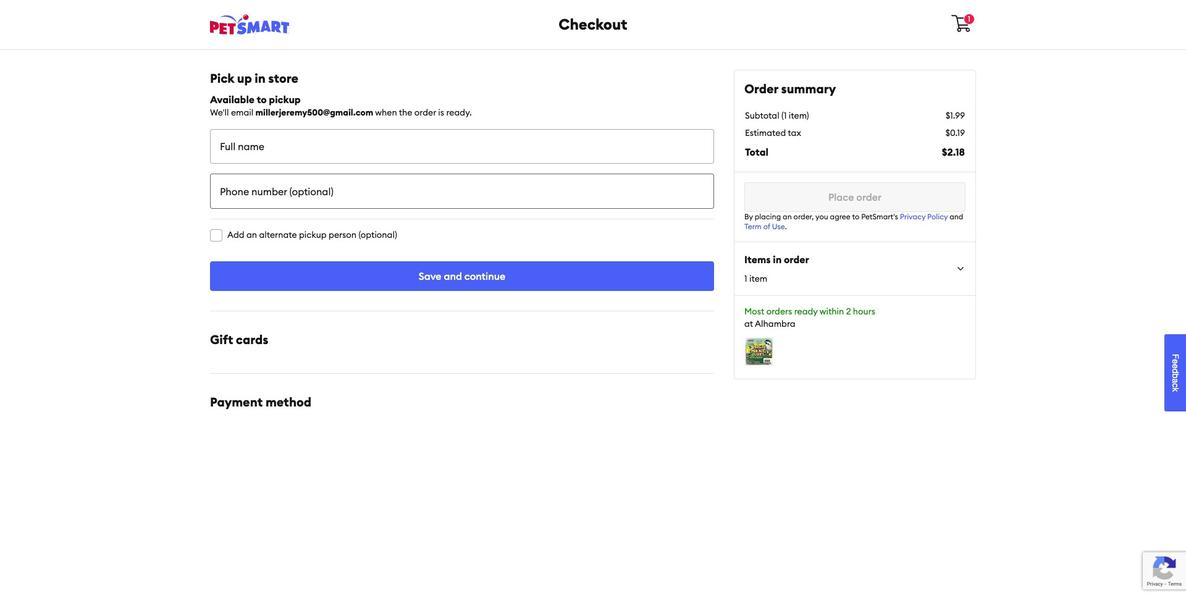 Task type: describe. For each thing, give the bounding box(es) containing it.
up
[[237, 70, 252, 86]]

orders
[[767, 306, 793, 317]]

ready.
[[447, 107, 472, 118]]

method
[[266, 394, 312, 410]]

summary
[[782, 81, 837, 96]]

within
[[820, 306, 845, 317]]

gift
[[210, 332, 233, 347]]

2 vertical spatial order
[[784, 253, 810, 266]]

hours
[[854, 306, 876, 317]]

place order button
[[745, 182, 966, 212]]

b
[[1171, 374, 1181, 378]]

2
[[847, 306, 851, 317]]

payment
[[210, 394, 263, 410]]

1 for 1 item
[[745, 273, 748, 284]]

by placing an order, you agree to petsmart's privacy policy and term of use .
[[745, 212, 964, 231]]

f
[[1171, 354, 1181, 359]]

1 e from the top
[[1171, 359, 1181, 364]]

items in order
[[745, 253, 810, 266]]

ready
[[795, 306, 818, 317]]

item)
[[789, 110, 810, 121]]

of
[[764, 222, 771, 231]]

save and continue
[[419, 270, 506, 282]]

0 vertical spatial pickup
[[269, 93, 301, 106]]

1 vertical spatial an
[[247, 229, 257, 240]]

order inside button
[[857, 191, 882, 203]]

1 vertical spatial in
[[774, 253, 782, 266]]

gift cards
[[210, 332, 269, 347]]

term of use link
[[745, 222, 786, 231]]

available
[[210, 93, 255, 106]]

alhambra
[[755, 318, 796, 329]]

$2.18
[[943, 146, 966, 158]]

phone
[[220, 185, 249, 197]]

1 vertical spatial (optional)
[[359, 229, 397, 240]]

pick up in store
[[210, 70, 299, 86]]

estimated
[[746, 127, 786, 138]]

0 horizontal spatial in
[[255, 70, 266, 86]]

$1.99
[[946, 110, 966, 121]]

$0.19
[[946, 127, 966, 138]]

policy
[[928, 212, 948, 221]]

we'll
[[210, 107, 229, 118]]

k
[[1171, 387, 1181, 392]]

you
[[816, 212, 829, 221]]

full name
[[220, 140, 265, 153]]

subtotal (1 item)
[[746, 110, 810, 121]]

f e e d b a c k
[[1171, 354, 1181, 392]]

person
[[329, 229, 357, 240]]

to inside by placing an order, you agree to petsmart's privacy policy and term of use .
[[853, 212, 860, 221]]

.
[[786, 222, 787, 231]]

available to pickup
[[210, 93, 301, 106]]

order
[[745, 81, 779, 96]]

we'll email millerjeremy500@gmail.com when the order is ready.
[[210, 107, 472, 118]]

add
[[227, 229, 245, 240]]

brown's® garden chic!® natural high energy suet for wild birds image
[[745, 337, 775, 367]]

0 horizontal spatial (optional)
[[290, 185, 334, 197]]

place order
[[829, 191, 882, 203]]



Task type: locate. For each thing, give the bounding box(es) containing it.
order left the is
[[415, 107, 436, 118]]

privacy
[[901, 212, 926, 221]]

placing
[[755, 212, 782, 221]]

and right policy
[[950, 212, 964, 221]]

order up petsmart's at the right top of page
[[857, 191, 882, 203]]

1 horizontal spatial 1
[[969, 14, 971, 23]]

1 link
[[952, 14, 977, 36], [952, 14, 977, 33]]

  telephone field
[[210, 174, 715, 209]]

agree
[[831, 212, 851, 221]]

1 vertical spatial to
[[853, 212, 860, 221]]

place
[[829, 191, 855, 203]]

alternate
[[259, 229, 297, 240]]

(optional)
[[290, 185, 334, 197], [359, 229, 397, 240]]

an right add
[[247, 229, 257, 240]]

to
[[257, 93, 267, 106], [853, 212, 860, 221]]

save
[[419, 270, 442, 282]]

d
[[1171, 369, 1181, 374]]

1 horizontal spatial in
[[774, 253, 782, 266]]

estimated tax
[[746, 127, 802, 138]]

(optional) right number
[[290, 185, 334, 197]]

full
[[220, 140, 236, 153]]

order down the .
[[784, 253, 810, 266]]

0 vertical spatial to
[[257, 93, 267, 106]]

in right up at top
[[255, 70, 266, 86]]

cards
[[236, 332, 269, 347]]

an up the .
[[783, 212, 792, 221]]

e up d
[[1171, 359, 1181, 364]]

an
[[783, 212, 792, 221], [247, 229, 257, 240]]

in
[[255, 70, 266, 86], [774, 253, 782, 266]]

e
[[1171, 359, 1181, 364], [1171, 364, 1181, 369]]

0 horizontal spatial order
[[415, 107, 436, 118]]

0 horizontal spatial to
[[257, 93, 267, 106]]

1
[[969, 14, 971, 23], [745, 273, 748, 284]]

1 horizontal spatial and
[[950, 212, 964, 221]]

the
[[399, 107, 413, 118]]

a
[[1171, 378, 1181, 383]]

pick
[[210, 70, 234, 86]]

1 item
[[745, 273, 768, 284]]

1 horizontal spatial an
[[783, 212, 792, 221]]

petsmart's
[[862, 212, 899, 221]]

subtotal
[[746, 110, 780, 121]]

items
[[745, 253, 771, 266]]

1 horizontal spatial (optional)
[[359, 229, 397, 240]]

2 horizontal spatial order
[[857, 191, 882, 203]]

order summary
[[745, 81, 837, 96]]

1 horizontal spatial to
[[853, 212, 860, 221]]

and right save
[[444, 270, 462, 282]]

total
[[746, 146, 769, 158]]

millerjeremy500@gmail.com
[[256, 107, 373, 118]]

(optional) right 'person'
[[359, 229, 397, 240]]

at
[[745, 318, 754, 329]]

and
[[950, 212, 964, 221], [444, 270, 462, 282]]

2 e from the top
[[1171, 364, 1181, 369]]

store
[[268, 70, 299, 86]]

0 vertical spatial an
[[783, 212, 792, 221]]

by
[[745, 212, 753, 221]]

0 vertical spatial in
[[255, 70, 266, 86]]

1 horizontal spatial order
[[784, 253, 810, 266]]

most
[[745, 306, 765, 317]]

0 horizontal spatial and
[[444, 270, 462, 282]]

and inside by placing an order, you agree to petsmart's privacy policy and term of use .
[[950, 212, 964, 221]]

privacy policy link
[[901, 212, 948, 221]]

and inside save and continue 'button'
[[444, 270, 462, 282]]

order
[[415, 107, 436, 118], [857, 191, 882, 203], [784, 253, 810, 266]]

1 vertical spatial 1
[[745, 273, 748, 284]]

to down pick up in store
[[257, 93, 267, 106]]

tax
[[788, 127, 802, 138]]

(1
[[782, 110, 787, 121]]

0 horizontal spatial 1
[[745, 273, 748, 284]]

0 vertical spatial 1
[[969, 14, 971, 23]]

name
[[238, 140, 265, 153]]

save and continue button
[[210, 261, 715, 291]]

checkout
[[559, 15, 628, 33]]

email
[[231, 107, 254, 118]]

in right items
[[774, 253, 782, 266]]

continue
[[465, 270, 506, 282]]

item
[[750, 273, 768, 284]]

1 vertical spatial and
[[444, 270, 462, 282]]

0 vertical spatial order
[[415, 107, 436, 118]]

order,
[[794, 212, 814, 221]]

an inside by placing an order, you agree to petsmart's privacy policy and term of use .
[[783, 212, 792, 221]]

c
[[1171, 383, 1181, 387]]

phone number (optional)
[[220, 185, 334, 197]]

1 vertical spatial order
[[857, 191, 882, 203]]

use
[[773, 222, 786, 231]]

to right agree
[[853, 212, 860, 221]]

term
[[745, 222, 762, 231]]

0 horizontal spatial an
[[247, 229, 257, 240]]

number
[[252, 185, 287, 197]]

add an alternate pickup person (optional)
[[227, 229, 397, 240]]

most orders ready within 2 hours at alhambra
[[745, 306, 876, 329]]

1 for 1
[[969, 14, 971, 23]]

Full name text field
[[210, 129, 715, 164]]

f e e d b a c k button
[[1165, 334, 1187, 411]]

e up b
[[1171, 364, 1181, 369]]

payment method
[[210, 394, 312, 410]]

chevron down image
[[956, 264, 966, 274]]

when
[[375, 107, 397, 118]]

0 vertical spatial (optional)
[[290, 185, 334, 197]]

1 vertical spatial pickup
[[299, 229, 327, 240]]

pickup
[[269, 93, 301, 106], [299, 229, 327, 240]]

is
[[438, 107, 445, 118]]

0 vertical spatial and
[[950, 212, 964, 221]]

pickup down store
[[269, 93, 301, 106]]

pickup left 'person'
[[299, 229, 327, 240]]



Task type: vqa. For each thing, say whether or not it's contained in the screenshot.
Pick up in store
yes



